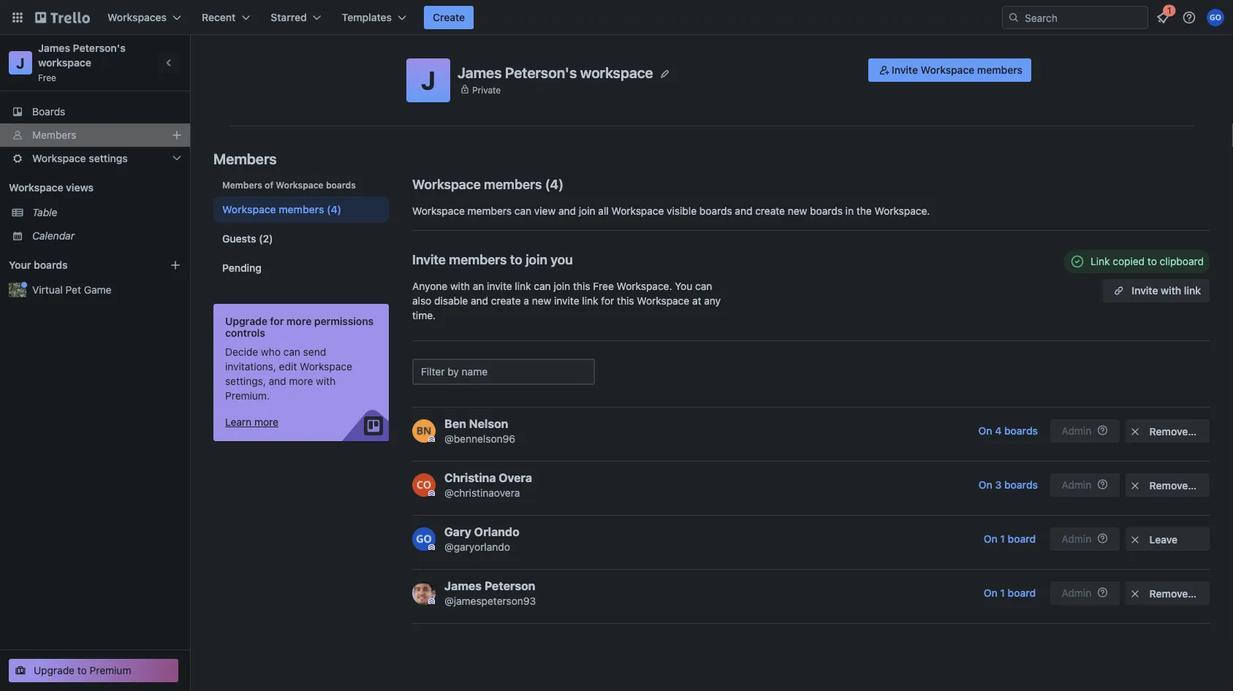 Task type: describe. For each thing, give the bounding box(es) containing it.
on 1 board link for orlando
[[976, 528, 1045, 551]]

j for j button
[[421, 65, 436, 95]]

(2)
[[259, 233, 273, 245]]

invite workspace members
[[892, 64, 1023, 76]]

peterson's for james peterson's workspace
[[505, 64, 577, 81]]

boards up (4) at the top of the page
[[326, 180, 356, 190]]

decide
[[225, 346, 258, 358]]

can left view
[[515, 205, 532, 217]]

gary
[[445, 525, 472, 539]]

workspace inside anyone with an invite link can join this free workspace. you can also disable and create a new invite link for this workspace at any time.
[[637, 295, 690, 307]]

premium
[[90, 665, 131, 677]]

new inside anyone with an invite link can join this free workspace. you can also disable and create a new invite link for this workspace at any time.
[[532, 295, 552, 307]]

remove… link for christina overa
[[1126, 474, 1210, 497]]

settings,
[[225, 376, 266, 388]]

james for james peterson's workspace free
[[38, 42, 70, 54]]

invite workspace members button
[[869, 59, 1032, 82]]

view
[[535, 205, 556, 217]]

and right view
[[559, 205, 576, 217]]

private
[[472, 85, 501, 95]]

0 horizontal spatial to
[[77, 665, 87, 677]]

pending
[[222, 262, 262, 274]]

sm image inside invite workspace members button
[[878, 63, 892, 78]]

create inside anyone with an invite link can join this free workspace. you can also disable and create a new invite link for this workspace at any time.
[[491, 295, 521, 307]]

on 3 boards link
[[973, 474, 1045, 497]]

james peterson's workspace free
[[38, 42, 128, 83]]

1 vertical spatial workspace members
[[222, 204, 324, 216]]

members of workspace boards
[[222, 180, 356, 190]]

game
[[84, 284, 112, 296]]

learn
[[225, 417, 252, 429]]

on 4 boards
[[979, 425, 1039, 437]]

this member is an admin of this workspace. image
[[429, 491, 435, 497]]

search image
[[1009, 12, 1020, 23]]

@jamespeterson93
[[445, 596, 536, 608]]

in
[[846, 205, 854, 217]]

and inside upgrade for more permissions controls decide who can send invitations, edit workspace settings, and more with premium.
[[269, 376, 286, 388]]

1 horizontal spatial link
[[582, 295, 599, 307]]

members up invite members to join you
[[468, 205, 512, 217]]

visible
[[667, 205, 697, 217]]

Search field
[[1020, 7, 1148, 29]]

workspace for james peterson's workspace
[[581, 64, 654, 81]]

join inside anyone with an invite link can join this free workspace. you can also disable and create a new invite link for this workspace at any time.
[[554, 280, 571, 293]]

j button
[[407, 59, 451, 102]]

( 4 )
[[545, 176, 564, 192]]

0 vertical spatial create
[[756, 205, 786, 217]]

table
[[32, 207, 57, 219]]

recent
[[202, 11, 236, 23]]

admin button for nelson
[[1051, 420, 1120, 443]]

virtual pet game
[[32, 284, 112, 296]]

ben
[[445, 417, 466, 431]]

)
[[559, 176, 564, 192]]

members up an
[[449, 252, 507, 267]]

admin button for peterson
[[1051, 582, 1120, 606]]

premium.
[[225, 390, 270, 402]]

permissions
[[314, 316, 374, 328]]

on for overa
[[979, 479, 993, 491]]

remove… link for ben nelson
[[1126, 420, 1210, 443]]

free inside anyone with an invite link can join this free workspace. you can also disable and create a new invite link for this workspace at any time.
[[593, 280, 614, 293]]

your boards
[[9, 259, 68, 271]]

free inside james peterson's workspace free
[[38, 72, 56, 83]]

0 horizontal spatial join
[[526, 252, 548, 267]]

this member is an admin of this workspace. image for ben nelson
[[429, 437, 435, 443]]

leave link
[[1126, 528, 1210, 551]]

all
[[599, 205, 609, 217]]

copied
[[1113, 256, 1145, 268]]

sm image for gary orlando
[[1129, 533, 1143, 548]]

views
[[66, 182, 94, 194]]

at
[[693, 295, 702, 307]]

who
[[261, 346, 281, 358]]

of
[[265, 180, 274, 190]]

on 4 boards link
[[972, 420, 1045, 443]]

calendar link
[[32, 229, 181, 244]]

workspace. inside anyone with an invite link can join this free workspace. you can also disable and create a new invite link for this workspace at any time.
[[617, 280, 672, 293]]

for inside anyone with an invite link can join this free workspace. you can also disable and create a new invite link for this workspace at any time.
[[601, 295, 615, 307]]

leave
[[1150, 534, 1178, 546]]

invite for invite with link
[[1132, 285, 1159, 297]]

recent button
[[193, 6, 259, 29]]

pet
[[66, 284, 81, 296]]

edit
[[279, 361, 297, 373]]

@garyorlando
[[445, 542, 510, 554]]

orlando
[[474, 525, 520, 539]]

templates button
[[333, 6, 415, 29]]

link inside button
[[1185, 285, 1202, 297]]

learn more button
[[225, 415, 279, 430]]

create button
[[424, 6, 474, 29]]

settings
[[89, 152, 128, 165]]

1 horizontal spatial new
[[788, 205, 808, 217]]

sm image
[[1129, 479, 1143, 494]]

members link
[[0, 124, 190, 147]]

workspace inside button
[[921, 64, 975, 76]]

1 vertical spatial this
[[617, 295, 635, 307]]

time.
[[412, 310, 436, 322]]

anyone
[[412, 280, 448, 293]]

upgrade for more permissions controls decide who can send invitations, edit workspace settings, and more with premium.
[[225, 316, 374, 402]]

primary element
[[0, 0, 1234, 35]]

1 for gary orlando
[[1001, 534, 1006, 546]]

james peterson's workspace
[[458, 64, 654, 81]]

nelson
[[469, 417, 509, 431]]

admin for peterson
[[1062, 588, 1092, 600]]

open information menu image
[[1183, 10, 1197, 25]]

templates
[[342, 11, 392, 23]]

remove… for overa
[[1150, 480, 1197, 492]]

learn more
[[225, 417, 279, 429]]

to for clipboard
[[1148, 256, 1158, 268]]

workspace navigation collapse icon image
[[159, 53, 180, 73]]

with inside upgrade for more permissions controls decide who can send invitations, edit workspace settings, and more with premium.
[[316, 376, 336, 388]]

board for peterson
[[1008, 588, 1037, 600]]

christina overa @christinaovera
[[445, 471, 532, 500]]

workspaces button
[[99, 6, 190, 29]]

4 for (
[[550, 176, 559, 192]]

(4)
[[327, 204, 342, 216]]

boards link
[[0, 100, 190, 124]]

this member is an admin of this workspace. image for james peterson
[[429, 599, 435, 606]]

0 vertical spatial more
[[287, 316, 312, 328]]

upgrade to premium
[[34, 665, 131, 677]]

1 vertical spatial more
[[289, 376, 313, 388]]

on 1 board for james peterson
[[984, 588, 1037, 600]]

j link
[[9, 51, 32, 75]]



Task type: locate. For each thing, give the bounding box(es) containing it.
on for nelson
[[979, 425, 993, 437]]

on 1 board for gary orlando
[[984, 534, 1037, 546]]

1 remove… link from the top
[[1126, 420, 1210, 443]]

0 vertical spatial new
[[788, 205, 808, 217]]

link copied to clipboard
[[1091, 256, 1205, 268]]

j for j link
[[16, 54, 25, 71]]

1 vertical spatial join
[[526, 252, 548, 267]]

0 vertical spatial 1
[[1001, 534, 1006, 546]]

with for invite
[[1162, 285, 1182, 297]]

members left of
[[222, 180, 262, 190]]

0 horizontal spatial this
[[573, 280, 591, 293]]

workspace
[[921, 64, 975, 76], [32, 152, 86, 165], [412, 176, 481, 192], [276, 180, 324, 190], [9, 182, 63, 194], [222, 204, 276, 216], [412, 205, 465, 217], [612, 205, 664, 217], [637, 295, 690, 307], [300, 361, 352, 373]]

send
[[303, 346, 326, 358]]

you
[[551, 252, 573, 267]]

2 this member is an admin of this workspace. image from the top
[[429, 545, 435, 551]]

2 1 from the top
[[1001, 588, 1006, 600]]

james inside "james peterson @jamespeterson93"
[[445, 580, 482, 594]]

peterson's
[[73, 42, 126, 54], [505, 64, 577, 81]]

4 admin button from the top
[[1051, 582, 1120, 606]]

remove… for nelson
[[1150, 426, 1197, 438]]

0 horizontal spatial invite
[[487, 280, 512, 293]]

1 vertical spatial new
[[532, 295, 552, 307]]

2 vertical spatial remove…
[[1150, 588, 1197, 600]]

workspace
[[38, 57, 91, 69], [581, 64, 654, 81]]

pending link
[[214, 255, 389, 282]]

with down clipboard
[[1162, 285, 1182, 297]]

1 vertical spatial invite
[[412, 252, 446, 267]]

this member is an admin of this workspace. image left @garyorlando
[[429, 545, 435, 551]]

1 on 1 board link from the top
[[976, 528, 1045, 551]]

invite for invite members to join you
[[412, 252, 446, 267]]

link
[[515, 280, 531, 293], [1185, 285, 1202, 297], [582, 295, 599, 307]]

1 admin button from the top
[[1051, 420, 1120, 443]]

admin button for overa
[[1051, 474, 1120, 497]]

remove… link for james peterson
[[1126, 582, 1210, 606]]

0 horizontal spatial 4
[[550, 176, 559, 192]]

workspace inside dropdown button
[[32, 152, 86, 165]]

james for james peterson's workspace
[[458, 64, 502, 81]]

0 vertical spatial invite
[[892, 64, 919, 76]]

1 vertical spatial create
[[491, 295, 521, 307]]

members down search icon
[[978, 64, 1023, 76]]

2 vertical spatial more
[[255, 417, 279, 429]]

2 vertical spatial remove… link
[[1126, 582, 1210, 606]]

boards
[[326, 180, 356, 190], [700, 205, 733, 217], [810, 205, 843, 217], [34, 259, 68, 271], [1005, 425, 1039, 437], [1005, 479, 1039, 491]]

1 1 from the top
[[1001, 534, 1006, 546]]

Filter by name text field
[[412, 359, 595, 385]]

workspace members left the (
[[412, 176, 542, 192]]

members inside button
[[978, 64, 1023, 76]]

1 vertical spatial 1
[[1001, 588, 1006, 600]]

1 vertical spatial workspace.
[[617, 280, 672, 293]]

and inside anyone with an invite link can join this free workspace. you can also disable and create a new invite link for this workspace at any time.
[[471, 295, 489, 307]]

workspace members
[[412, 176, 542, 192], [222, 204, 324, 216]]

0 vertical spatial members
[[32, 129, 76, 141]]

2 on 1 board from the top
[[984, 588, 1037, 600]]

admin for nelson
[[1062, 425, 1092, 437]]

upgrade inside upgrade for more permissions controls decide who can send invitations, edit workspace settings, and more with premium.
[[225, 316, 268, 328]]

remove… link up sm icon
[[1126, 420, 1210, 443]]

to inside 'status'
[[1148, 256, 1158, 268]]

4 for on
[[996, 425, 1002, 437]]

james inside james peterson's workspace free
[[38, 42, 70, 54]]

0 vertical spatial remove…
[[1150, 426, 1197, 438]]

invite with link button
[[1103, 279, 1210, 303]]

members down boards
[[32, 129, 76, 141]]

1 horizontal spatial j
[[421, 65, 436, 95]]

0 vertical spatial join
[[579, 205, 596, 217]]

james up the private
[[458, 64, 502, 81]]

0 vertical spatial 4
[[550, 176, 559, 192]]

4 up 3
[[996, 425, 1002, 437]]

0 vertical spatial workspace.
[[875, 205, 931, 217]]

also
[[412, 295, 432, 307]]

(
[[545, 176, 550, 192]]

0 vertical spatial board
[[1008, 534, 1037, 546]]

1 horizontal spatial this
[[617, 295, 635, 307]]

to left you
[[510, 252, 523, 267]]

and right visible
[[735, 205, 753, 217]]

0 horizontal spatial workspace.
[[617, 280, 672, 293]]

1 vertical spatial free
[[593, 280, 614, 293]]

boards
[[32, 106, 65, 118]]

with for anyone
[[451, 280, 470, 293]]

can up 'edit'
[[283, 346, 301, 358]]

invite members to join you
[[412, 252, 573, 267]]

remove… link down leave
[[1126, 582, 1210, 606]]

2 vertical spatial join
[[554, 280, 571, 293]]

workspace. right the
[[875, 205, 931, 217]]

to
[[510, 252, 523, 267], [1148, 256, 1158, 268], [77, 665, 87, 677]]

1 vertical spatial on 1 board link
[[976, 582, 1045, 606]]

with inside button
[[1162, 285, 1182, 297]]

this member is an admin of this workspace. image for gary orlando
[[429, 545, 435, 551]]

board for orlando
[[1008, 534, 1037, 546]]

invitations,
[[225, 361, 276, 373]]

you
[[675, 280, 693, 293]]

guests
[[222, 233, 256, 245]]

workspaces
[[108, 11, 167, 23]]

members down members of workspace boards in the top left of the page
[[279, 204, 324, 216]]

1 remove… from the top
[[1150, 426, 1197, 438]]

on
[[979, 425, 993, 437], [979, 479, 993, 491], [984, 534, 998, 546], [984, 588, 998, 600]]

0 vertical spatial peterson's
[[73, 42, 126, 54]]

invite inside button
[[1132, 285, 1159, 297]]

on 1 board link for peterson
[[976, 582, 1045, 606]]

for
[[601, 295, 615, 307], [270, 316, 284, 328]]

christina
[[445, 471, 496, 485]]

link copied to clipboard status
[[1091, 255, 1205, 269]]

2 vertical spatial members
[[222, 180, 262, 190]]

james
[[38, 42, 70, 54], [458, 64, 502, 81], [445, 580, 482, 594]]

2 vertical spatial invite
[[1132, 285, 1159, 297]]

2 horizontal spatial link
[[1185, 285, 1202, 297]]

2 vertical spatial this member is an admin of this workspace. image
[[429, 599, 435, 606]]

1 vertical spatial this member is an admin of this workspace. image
[[429, 545, 435, 551]]

james down back to home image
[[38, 42, 70, 54]]

1 horizontal spatial with
[[451, 280, 470, 293]]

boards right visible
[[700, 205, 733, 217]]

upgrade left premium
[[34, 665, 75, 677]]

workspace settings
[[32, 152, 128, 165]]

1 vertical spatial invite
[[554, 295, 580, 307]]

back to home image
[[35, 6, 90, 29]]

remove…
[[1150, 426, 1197, 438], [1150, 480, 1197, 492], [1150, 588, 1197, 600]]

2 horizontal spatial to
[[1148, 256, 1158, 268]]

0 horizontal spatial peterson's
[[73, 42, 126, 54]]

new right a
[[532, 295, 552, 307]]

1 horizontal spatial invite
[[554, 295, 580, 307]]

the
[[857, 205, 872, 217]]

0 horizontal spatial link
[[515, 280, 531, 293]]

1 vertical spatial members
[[214, 150, 277, 167]]

boards up on 3 boards
[[1005, 425, 1039, 437]]

starred
[[271, 11, 307, 23]]

j left james peterson's workspace free
[[16, 54, 25, 71]]

link
[[1091, 256, 1111, 268]]

workspace settings button
[[0, 147, 190, 170]]

admin for overa
[[1062, 479, 1092, 491]]

4 up view
[[550, 176, 559, 192]]

with up disable
[[451, 280, 470, 293]]

invite for invite workspace members
[[892, 64, 919, 76]]

controls
[[225, 327, 265, 339]]

1 horizontal spatial 4
[[996, 425, 1002, 437]]

virtual
[[32, 284, 63, 296]]

on for peterson
[[984, 588, 998, 600]]

more down 'edit'
[[289, 376, 313, 388]]

1 notification image
[[1155, 9, 1172, 26]]

and down an
[[471, 295, 489, 307]]

2 admin from the top
[[1062, 479, 1092, 491]]

2 horizontal spatial join
[[579, 205, 596, 217]]

workspace members can view and join all workspace visible boards and create new boards in the workspace.
[[412, 205, 931, 217]]

1 horizontal spatial workspace.
[[875, 205, 931, 217]]

can
[[515, 205, 532, 217], [534, 280, 551, 293], [696, 280, 713, 293], [283, 346, 301, 358]]

upgrade for upgrade to premium
[[34, 665, 75, 677]]

upgrade to premium link
[[9, 660, 178, 683]]

3 admin from the top
[[1062, 534, 1092, 546]]

james peterson's workspace link
[[38, 42, 128, 69]]

on 1 board link
[[976, 528, 1045, 551], [976, 582, 1045, 606]]

0 vertical spatial this
[[573, 280, 591, 293]]

on 1 board
[[984, 534, 1037, 546], [984, 588, 1037, 600]]

gary orlando @garyorlando
[[445, 525, 520, 554]]

4 admin from the top
[[1062, 588, 1092, 600]]

workspace right j link
[[38, 57, 91, 69]]

virtual pet game link
[[32, 283, 181, 298]]

0 vertical spatial free
[[38, 72, 56, 83]]

j left the private
[[421, 65, 436, 95]]

0 horizontal spatial workspace members
[[222, 204, 324, 216]]

link down clipboard
[[1185, 285, 1202, 297]]

2 remove… from the top
[[1150, 480, 1197, 492]]

0 horizontal spatial free
[[38, 72, 56, 83]]

admin button for orlando
[[1051, 528, 1120, 551]]

1 vertical spatial peterson's
[[505, 64, 577, 81]]

can inside upgrade for more permissions controls decide who can send invitations, edit workspace settings, and more with premium.
[[283, 346, 301, 358]]

members
[[978, 64, 1023, 76], [484, 176, 542, 192], [279, 204, 324, 216], [468, 205, 512, 217], [449, 252, 507, 267]]

new left in
[[788, 205, 808, 217]]

0 vertical spatial invite
[[487, 280, 512, 293]]

2 admin button from the top
[[1051, 474, 1120, 497]]

add board image
[[170, 260, 181, 271]]

with down send
[[316, 376, 336, 388]]

@christinaovera
[[445, 487, 520, 500]]

0 horizontal spatial j
[[16, 54, 25, 71]]

remove… link up leave link
[[1126, 474, 1210, 497]]

james up @jamespeterson93
[[445, 580, 482, 594]]

join down you
[[554, 280, 571, 293]]

0 vertical spatial this member is an admin of this workspace. image
[[429, 437, 435, 443]]

0 vertical spatial workspace members
[[412, 176, 542, 192]]

0 vertical spatial james
[[38, 42, 70, 54]]

0 vertical spatial on 1 board
[[984, 534, 1037, 546]]

0 horizontal spatial workspace
[[38, 57, 91, 69]]

disable
[[434, 295, 468, 307]]

create
[[756, 205, 786, 217], [491, 295, 521, 307]]

anyone with an invite link can join this free workspace. you can also disable and create a new invite link for this workspace at any time.
[[412, 280, 721, 322]]

james for james peterson @jamespeterson93
[[445, 580, 482, 594]]

invite inside button
[[892, 64, 919, 76]]

sm image inside leave link
[[1129, 533, 1143, 548]]

to for join
[[510, 252, 523, 267]]

1 horizontal spatial peterson's
[[505, 64, 577, 81]]

1
[[1001, 534, 1006, 546], [1001, 588, 1006, 600]]

1 vertical spatial james
[[458, 64, 502, 81]]

to right copied
[[1148, 256, 1158, 268]]

on 3 boards
[[979, 479, 1039, 491]]

gary orlando (garyorlando) image
[[1207, 9, 1225, 26]]

with inside anyone with an invite link can join this free workspace. you can also disable and create a new invite link for this workspace at any time.
[[451, 280, 470, 293]]

an
[[473, 280, 484, 293]]

3 remove… link from the top
[[1126, 582, 1210, 606]]

1 this member is an admin of this workspace. image from the top
[[429, 437, 435, 443]]

0 vertical spatial on 1 board link
[[976, 528, 1045, 551]]

can down you
[[534, 280, 551, 293]]

and down 'edit'
[[269, 376, 286, 388]]

overa
[[499, 471, 532, 485]]

this
[[573, 280, 591, 293], [617, 295, 635, 307]]

peterson's inside james peterson's workspace free
[[73, 42, 126, 54]]

workspace for james peterson's workspace free
[[38, 57, 91, 69]]

1 vertical spatial for
[[270, 316, 284, 328]]

invite right an
[[487, 280, 512, 293]]

1 board from the top
[[1008, 534, 1037, 546]]

2 horizontal spatial with
[[1162, 285, 1182, 297]]

invite
[[487, 280, 512, 293], [554, 295, 580, 307]]

link right a
[[582, 295, 599, 307]]

this member is an admin of this workspace. image left @bennelson96
[[429, 437, 435, 443]]

boards left in
[[810, 205, 843, 217]]

workspace inside james peterson's workspace free
[[38, 57, 91, 69]]

workspace views
[[9, 182, 94, 194]]

boards right 3
[[1005, 479, 1039, 491]]

workspace. left you
[[617, 280, 672, 293]]

2 vertical spatial james
[[445, 580, 482, 594]]

1 horizontal spatial free
[[593, 280, 614, 293]]

0 vertical spatial remove… link
[[1126, 420, 1210, 443]]

workspace down primary element
[[581, 64, 654, 81]]

members left the (
[[484, 176, 542, 192]]

upgrade up the decide
[[225, 316, 268, 328]]

peterson's for james peterson's workspace free
[[73, 42, 126, 54]]

invite with link
[[1132, 285, 1202, 297]]

calendar
[[32, 230, 75, 242]]

1 vertical spatial on 1 board
[[984, 588, 1037, 600]]

4
[[550, 176, 559, 192], [996, 425, 1002, 437]]

1 horizontal spatial join
[[554, 280, 571, 293]]

admin for orlando
[[1062, 534, 1092, 546]]

more up send
[[287, 316, 312, 328]]

this member is an admin of this workspace. image
[[429, 437, 435, 443], [429, 545, 435, 551], [429, 599, 435, 606]]

0 vertical spatial for
[[601, 295, 615, 307]]

2 remove… link from the top
[[1126, 474, 1210, 497]]

upgrade for upgrade for more permissions controls decide who can send invitations, edit workspace settings, and more with premium.
[[225, 316, 268, 328]]

more inside button
[[255, 417, 279, 429]]

any
[[705, 295, 721, 307]]

1 for james peterson
[[1001, 588, 1006, 600]]

invite
[[892, 64, 919, 76], [412, 252, 446, 267], [1132, 285, 1159, 297]]

more right learn
[[255, 417, 279, 429]]

j inside button
[[421, 65, 436, 95]]

1 vertical spatial remove… link
[[1126, 474, 1210, 497]]

your
[[9, 259, 31, 271]]

2 on 1 board link from the top
[[976, 582, 1045, 606]]

peterson
[[485, 580, 536, 594]]

and
[[559, 205, 576, 217], [735, 205, 753, 217], [471, 295, 489, 307], [269, 376, 286, 388]]

link up a
[[515, 280, 531, 293]]

remove… link
[[1126, 420, 1210, 443], [1126, 474, 1210, 497], [1126, 582, 1210, 606]]

0 vertical spatial upgrade
[[225, 316, 268, 328]]

1 on 1 board from the top
[[984, 534, 1037, 546]]

join left all
[[579, 205, 596, 217]]

1 horizontal spatial upgrade
[[225, 316, 268, 328]]

1 vertical spatial upgrade
[[34, 665, 75, 677]]

sm image
[[878, 63, 892, 78], [1129, 425, 1143, 440], [1129, 533, 1143, 548], [1129, 587, 1143, 602]]

0 horizontal spatial invite
[[412, 252, 446, 267]]

0 horizontal spatial create
[[491, 295, 521, 307]]

clipboard
[[1160, 256, 1205, 268]]

invite right a
[[554, 295, 580, 307]]

more
[[287, 316, 312, 328], [289, 376, 313, 388], [255, 417, 279, 429]]

3
[[996, 479, 1002, 491]]

workspace inside upgrade for more permissions controls decide who can send invitations, edit workspace settings, and more with premium.
[[300, 361, 352, 373]]

1 horizontal spatial invite
[[892, 64, 919, 76]]

a
[[524, 295, 530, 307]]

1 horizontal spatial workspace
[[581, 64, 654, 81]]

can up at
[[696, 280, 713, 293]]

table link
[[32, 206, 181, 220]]

0 horizontal spatial for
[[270, 316, 284, 328]]

join left you
[[526, 252, 548, 267]]

create
[[433, 11, 465, 23]]

workspace members down of
[[222, 204, 324, 216]]

to left premium
[[77, 665, 87, 677]]

0 horizontal spatial new
[[532, 295, 552, 307]]

starred button
[[262, 6, 330, 29]]

members up of
[[214, 150, 277, 167]]

j
[[16, 54, 25, 71], [421, 65, 436, 95]]

1 vertical spatial remove…
[[1150, 480, 1197, 492]]

1 vertical spatial 4
[[996, 425, 1002, 437]]

0 horizontal spatial upgrade
[[34, 665, 75, 677]]

with
[[451, 280, 470, 293], [1162, 285, 1182, 297], [316, 376, 336, 388]]

3 remove… from the top
[[1150, 588, 1197, 600]]

1 horizontal spatial create
[[756, 205, 786, 217]]

3 this member is an admin of this workspace. image from the top
[[429, 599, 435, 606]]

for inside upgrade for more permissions controls decide who can send invitations, edit workspace settings, and more with premium.
[[270, 316, 284, 328]]

1 admin from the top
[[1062, 425, 1092, 437]]

your boards with 1 items element
[[9, 257, 148, 274]]

1 horizontal spatial for
[[601, 295, 615, 307]]

sm image for james peterson
[[1129, 587, 1143, 602]]

1 horizontal spatial workspace members
[[412, 176, 542, 192]]

1 horizontal spatial to
[[510, 252, 523, 267]]

3 admin button from the top
[[1051, 528, 1120, 551]]

sm image for ben nelson
[[1129, 425, 1143, 440]]

2 horizontal spatial invite
[[1132, 285, 1159, 297]]

0 horizontal spatial with
[[316, 376, 336, 388]]

2 board from the top
[[1008, 588, 1037, 600]]

boards up virtual
[[34, 259, 68, 271]]

1 vertical spatial board
[[1008, 588, 1037, 600]]

on for orlando
[[984, 534, 998, 546]]

this member is an admin of this workspace. image left @jamespeterson93
[[429, 599, 435, 606]]



Task type: vqa. For each thing, say whether or not it's contained in the screenshot.
of
yes



